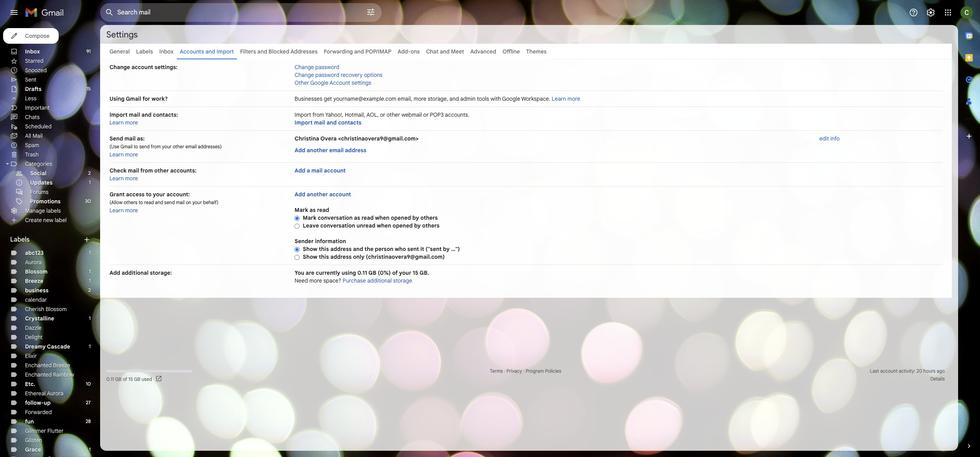 Task type: locate. For each thing, give the bounding box(es) containing it.
add a mail account link
[[295, 167, 346, 174]]

admin
[[460, 95, 476, 102]]

0 horizontal spatial of
[[123, 377, 127, 383]]

and down check mail from other accounts: learn more
[[155, 200, 163, 206]]

mail inside the grant access to your account: (allow others to read and send mail on your behalf) learn more
[[176, 200, 185, 206]]

1 horizontal spatial inbox link
[[159, 48, 174, 55]]

address for only
[[330, 254, 352, 261]]

0 horizontal spatial google
[[310, 79, 328, 86]]

2 vertical spatial other
[[154, 167, 169, 174]]

1 vertical spatial as
[[354, 215, 360, 222]]

1 vertical spatial address
[[330, 246, 352, 253]]

2 inbox from the left
[[159, 48, 174, 55]]

0 horizontal spatial aurora
[[25, 259, 42, 266]]

0 vertical spatial others
[[124, 200, 137, 206]]

15 left the gb.
[[413, 270, 418, 277]]

0 vertical spatial of
[[392, 270, 398, 277]]

mail right the a
[[311, 167, 323, 174]]

import down businesses at left top
[[295, 111, 311, 119]]

and inside the grant access to your account: (allow others to read and send mail on your behalf) learn more
[[155, 200, 163, 206]]

as up the leave
[[310, 207, 316, 214]]

more down access
[[125, 207, 138, 214]]

other left accounts:
[[154, 167, 169, 174]]

mail right check
[[128, 167, 139, 174]]

2 vertical spatial address
[[330, 254, 352, 261]]

0 vertical spatial 15
[[86, 86, 91, 92]]

or left pop3
[[423, 111, 429, 119]]

terms link
[[490, 369, 503, 375]]

mail inside import mail and contacts: learn more
[[129, 111, 140, 119]]

0 vertical spatial 0.11
[[357, 270, 367, 277]]

hours
[[923, 369, 936, 375]]

1 horizontal spatial read
[[317, 207, 329, 214]]

2 horizontal spatial gb
[[368, 270, 376, 277]]

1 vertical spatial blossom
[[46, 306, 67, 313]]

1 vertical spatial other
[[173, 144, 184, 150]]

address down christina overa <christinaovera9@gmail.com>
[[345, 147, 366, 154]]

purchase additional storage link
[[343, 278, 412, 285]]

drafts
[[25, 86, 42, 93]]

inbox up settings:
[[159, 48, 174, 55]]

0 vertical spatial 2
[[88, 171, 91, 176]]

1 horizontal spatial as
[[354, 215, 360, 222]]

1 vertical spatial enchanted
[[25, 372, 52, 379]]

labels up change account settings:
[[136, 48, 153, 55]]

addresses)
[[198, 144, 222, 150]]

to down access
[[139, 200, 143, 206]]

read down add another account link
[[317, 207, 329, 214]]

others
[[124, 200, 137, 206], [420, 215, 438, 222], [422, 223, 439, 230]]

0 horizontal spatial ·
[[504, 369, 505, 375]]

0 horizontal spatial email
[[185, 144, 197, 150]]

2 vertical spatial 15
[[128, 377, 133, 383]]

add another email address
[[295, 147, 366, 154]]

read
[[144, 200, 154, 206], [317, 207, 329, 214], [362, 215, 374, 222]]

chats link
[[25, 114, 40, 121]]

when up leave conversation unread when opened by others
[[375, 215, 389, 222]]

read up unread
[[362, 215, 374, 222]]

add for add a mail account
[[295, 167, 305, 174]]

None search field
[[100, 3, 382, 22]]

learn more link up send on the top left of the page
[[110, 119, 138, 126]]

show for show this address and the person who sent it ("sent by …")
[[303, 246, 317, 253]]

of inside footer
[[123, 377, 127, 383]]

1 vertical spatial show
[[303, 254, 317, 261]]

1 horizontal spatial ·
[[523, 369, 524, 375]]

1 enchanted from the top
[[25, 363, 52, 370]]

1 vertical spatial of
[[123, 377, 127, 383]]

2 this from the top
[[319, 254, 329, 261]]

spam
[[25, 142, 39, 149]]

sender information
[[295, 238, 346, 245]]

more inside the grant access to your account: (allow others to read and send mail on your behalf) learn more
[[125, 207, 138, 214]]

more inside you are currently using 0.11 gb (0%) of your 15 gb. need more space? purchase additional storage
[[309, 278, 322, 285]]

inbox up the starred link
[[25, 48, 40, 55]]

or right aol,
[[380, 111, 385, 119]]

0.11 inside footer
[[106, 377, 114, 383]]

to right access
[[146, 191, 152, 198]]

mail down using gmail for work? at the left of the page
[[129, 111, 140, 119]]

rainbow
[[53, 372, 74, 379]]

account right last
[[880, 369, 898, 375]]

and down the yahoo!,
[[327, 119, 337, 126]]

crystalline
[[25, 316, 54, 323]]

0 vertical spatial show
[[303, 246, 317, 253]]

settings image
[[926, 8, 936, 17]]

1 vertical spatial breeze
[[53, 363, 70, 370]]

scheduled link
[[25, 123, 52, 130]]

when
[[375, 215, 389, 222], [377, 223, 391, 230]]

terms · privacy · program policies
[[490, 369, 561, 375]]

0 vertical spatial this
[[319, 246, 329, 253]]

more down are
[[309, 278, 322, 285]]

of left used
[[123, 377, 127, 383]]

glimmer flutter link
[[25, 428, 63, 435]]

and down for
[[141, 111, 152, 119]]

christina
[[295, 135, 319, 142]]

0 vertical spatial breeze
[[25, 278, 43, 285]]

2 enchanted from the top
[[25, 372, 52, 379]]

from up access
[[140, 167, 153, 174]]

learn
[[552, 95, 566, 102], [110, 119, 124, 126], [110, 151, 124, 158], [110, 175, 124, 182], [110, 207, 124, 214]]

(christinaovera9@gmail.com)
[[366, 254, 445, 261]]

learn more link down check
[[110, 175, 138, 182]]

or
[[380, 111, 385, 119], [423, 111, 429, 119]]

0 vertical spatial to
[[134, 144, 138, 150]]

from up import mail and contacts link
[[312, 111, 324, 119]]

read down access
[[144, 200, 154, 206]]

15 left used
[[128, 377, 133, 383]]

0.11 inside you are currently using 0.11 gb (0%) of your 15 gb. need more space? purchase additional storage
[[357, 270, 367, 277]]

3 1 from the top
[[89, 269, 91, 275]]

google
[[310, 79, 328, 86], [502, 95, 520, 102]]

more up as:
[[125, 119, 138, 126]]

dreamy cascade link
[[25, 344, 70, 351]]

labels
[[46, 208, 61, 215]]

enchanted down "elixir" link on the left of the page
[[25, 363, 52, 370]]

labels inside labels navigation
[[10, 236, 30, 244]]

1 vertical spatial this
[[319, 254, 329, 261]]

1 horizontal spatial labels
[[136, 48, 153, 55]]

for
[[143, 95, 150, 102]]

show
[[303, 246, 317, 253], [303, 254, 317, 261]]

0 vertical spatial password
[[315, 64, 339, 71]]

1 vertical spatial mark
[[303, 215, 316, 222]]

send inside send mail as: (use gmail to send from your other email addresses) learn more
[[139, 144, 150, 150]]

tools
[[477, 95, 489, 102]]

4 1 from the top
[[89, 278, 91, 284]]

inbox inside labels navigation
[[25, 48, 40, 55]]

password up "other google account settings" "link"
[[315, 72, 339, 79]]

mark up mark conversation as read when opened by others option
[[295, 207, 308, 214]]

learn down check
[[110, 175, 124, 182]]

add for add another email address
[[295, 147, 305, 154]]

2 vertical spatial to
[[139, 200, 143, 206]]

1 another from the top
[[307, 147, 328, 154]]

additional left storage:
[[122, 270, 148, 277]]

1 vertical spatial 15
[[413, 270, 418, 277]]

enchanted up 'etc.'
[[25, 372, 52, 379]]

1 1 from the top
[[89, 180, 91, 186]]

0 horizontal spatial gb
[[115, 377, 122, 383]]

more inside check mail from other accounts: learn more
[[125, 175, 138, 182]]

0 vertical spatial aurora
[[25, 259, 42, 266]]

1 for blossom
[[89, 269, 91, 275]]

0.11
[[357, 270, 367, 277], [106, 377, 114, 383]]

with
[[490, 95, 501, 102]]

1 this from the top
[[319, 246, 329, 253]]

1 vertical spatial others
[[420, 215, 438, 222]]

0 vertical spatial labels
[[136, 48, 153, 55]]

mark for mark conversation as read when opened by others
[[303, 215, 316, 222]]

settings
[[352, 79, 371, 86]]

when down the 'mark conversation as read when opened by others'
[[377, 223, 391, 230]]

2 vertical spatial read
[[362, 215, 374, 222]]

offline
[[503, 48, 520, 55]]

enchanted for enchanted rainbow
[[25, 372, 52, 379]]

0 horizontal spatial to
[[134, 144, 138, 150]]

0 horizontal spatial or
[[380, 111, 385, 119]]

send down account:
[[164, 200, 175, 206]]

google down change password 'link'
[[310, 79, 328, 86]]

("sent
[[426, 246, 442, 253]]

google right with
[[502, 95, 520, 102]]

other
[[295, 79, 309, 86]]

more down check
[[125, 175, 138, 182]]

settings:
[[155, 64, 178, 71]]

from inside check mail from other accounts: learn more
[[140, 167, 153, 174]]

2 2 from the top
[[88, 288, 91, 294]]

more down as:
[[125, 151, 138, 158]]

and
[[205, 48, 215, 55], [257, 48, 267, 55], [354, 48, 364, 55], [440, 48, 450, 55], [450, 95, 459, 102], [141, 111, 152, 119], [327, 119, 337, 126], [155, 200, 163, 206], [353, 246, 363, 253]]

other up accounts:
[[173, 144, 184, 150]]

gmail image
[[25, 5, 68, 20]]

aurora up up
[[47, 391, 63, 398]]

0 vertical spatial mark
[[295, 207, 308, 214]]

1 show from the top
[[303, 246, 317, 253]]

of right (0%)
[[392, 270, 398, 277]]

google inside change password change password recovery options other google account settings
[[310, 79, 328, 86]]

labels for the labels heading
[[10, 236, 30, 244]]

inbox link up the starred link
[[25, 48, 40, 55]]

0 vertical spatial other
[[387, 111, 400, 119]]

spam link
[[25, 142, 39, 149]]

0 horizontal spatial inbox
[[25, 48, 40, 55]]

1 horizontal spatial inbox
[[159, 48, 174, 55]]

change password recovery options link
[[295, 72, 382, 79]]

Search mail text field
[[117, 9, 344, 16]]

etc.
[[25, 381, 35, 388]]

another down christina
[[307, 147, 328, 154]]

2 horizontal spatial read
[[362, 215, 374, 222]]

account inside last account activity: 20 hours ago details
[[880, 369, 898, 375]]

inbox link up settings:
[[159, 48, 174, 55]]

breeze up rainbow
[[53, 363, 70, 370]]

1 horizontal spatial other
[[173, 144, 184, 150]]

1 horizontal spatial 15
[[128, 377, 133, 383]]

mail left as:
[[124, 135, 136, 142]]

0 vertical spatial gmail
[[126, 95, 141, 102]]

0 horizontal spatial inbox link
[[25, 48, 40, 55]]

and right 'filters' on the left of the page
[[257, 48, 267, 55]]

1 inbox from the left
[[25, 48, 40, 55]]

currently
[[316, 270, 340, 277]]

27
[[86, 400, 91, 406]]

learn inside check mail from other accounts: learn more
[[110, 175, 124, 182]]

2 show from the top
[[303, 254, 317, 261]]

add
[[295, 147, 305, 154], [295, 167, 305, 174], [295, 191, 305, 198], [110, 270, 120, 277]]

other left "webmail"
[[387, 111, 400, 119]]

email,
[[398, 95, 412, 102]]

storage
[[393, 278, 412, 285]]

0 vertical spatial as
[[310, 207, 316, 214]]

and inside import mail and contacts: learn more
[[141, 111, 152, 119]]

1 horizontal spatial google
[[502, 95, 520, 102]]

your up accounts:
[[162, 144, 172, 150]]

·
[[504, 369, 505, 375], [523, 369, 524, 375]]

import from yahoo!, hotmail, aol, or other webmail or pop3 accounts. import mail and contacts
[[295, 111, 469, 126]]

0.11 right 10
[[106, 377, 114, 383]]

categories link
[[25, 161, 52, 168]]

categories
[[25, 161, 52, 168]]

inbox link
[[25, 48, 40, 55], [159, 48, 174, 55]]

opened up leave conversation unread when opened by others
[[391, 215, 411, 222]]

grant
[[110, 191, 125, 198]]

christina overa <christinaovera9@gmail.com>
[[295, 135, 419, 142]]

add for add additional storage:
[[110, 270, 120, 277]]

send down as:
[[139, 144, 150, 150]]

others for by
[[422, 223, 439, 230]]

from up check mail from other accounts: learn more
[[151, 144, 161, 150]]

leave conversation unread when opened by others
[[303, 223, 439, 230]]

2 another from the top
[[307, 191, 328, 198]]

1 vertical spatial to
[[146, 191, 152, 198]]

email
[[185, 144, 197, 150], [329, 147, 344, 154]]

tab list
[[958, 25, 980, 430]]

footer
[[100, 368, 952, 384]]

change for change password change password recovery options other google account settings
[[295, 64, 314, 71]]

1 horizontal spatial send
[[164, 200, 175, 206]]

starred link
[[25, 57, 44, 65]]

0 vertical spatial additional
[[122, 270, 148, 277]]

1 vertical spatial conversation
[[320, 223, 355, 230]]

aurora down 'abc123' link
[[25, 259, 42, 266]]

0 horizontal spatial other
[[154, 167, 169, 174]]

1 vertical spatial additional
[[367, 278, 392, 285]]

1 horizontal spatial additional
[[367, 278, 392, 285]]

· right privacy
[[523, 369, 524, 375]]

cherish blossom link
[[25, 306, 67, 313]]

from inside the import from yahoo!, hotmail, aol, or other webmail or pop3 accounts. import mail and contacts
[[312, 111, 324, 119]]

elixir
[[25, 353, 37, 360]]

0 vertical spatial from
[[312, 111, 324, 119]]

show down sender on the bottom left of page
[[303, 246, 317, 253]]

(use
[[110, 144, 119, 150]]

snoozed
[[25, 67, 47, 74]]

1 horizontal spatial 0.11
[[357, 270, 367, 277]]

1 vertical spatial 2
[[88, 288, 91, 294]]

important
[[25, 104, 49, 111]]

gb.
[[420, 270, 429, 277]]

blossom up crystalline link
[[46, 306, 67, 313]]

as up unread
[[354, 215, 360, 222]]

fun
[[25, 419, 34, 426]]

blossom up breeze link
[[25, 269, 48, 276]]

you are currently using 0.11 gb (0%) of your 15 gb. need more space? purchase additional storage
[[295, 270, 429, 285]]

gb
[[368, 270, 376, 277], [115, 377, 122, 383], [134, 377, 140, 383]]

0 horizontal spatial 15
[[86, 86, 91, 92]]

mail up overa
[[314, 119, 325, 126]]

6 1 from the top
[[89, 344, 91, 350]]

0 horizontal spatial 0.11
[[106, 377, 114, 383]]

1 vertical spatial opened
[[393, 223, 413, 230]]

enchanted for enchanted breeze
[[25, 363, 52, 370]]

2 horizontal spatial other
[[387, 111, 400, 119]]

another for account
[[307, 191, 328, 198]]

15 down the "91"
[[86, 86, 91, 92]]

gmail right (use
[[120, 144, 133, 150]]

to inside send mail as: (use gmail to send from your other email addresses) learn more
[[134, 144, 138, 150]]

compose
[[25, 32, 49, 40]]

1 horizontal spatial or
[[423, 111, 429, 119]]

your up storage
[[399, 270, 411, 277]]

1 vertical spatial from
[[151, 144, 161, 150]]

additional
[[122, 270, 148, 277], [367, 278, 392, 285]]

0 horizontal spatial read
[[144, 200, 154, 206]]

gmail left for
[[126, 95, 141, 102]]

to down as:
[[134, 144, 138, 150]]

0 vertical spatial google
[[310, 79, 328, 86]]

dazzle link
[[25, 325, 42, 332]]

address down information on the left bottom
[[330, 246, 352, 253]]

fun link
[[25, 419, 34, 426]]

yahoo!,
[[325, 111, 343, 119]]

forwarding
[[324, 48, 353, 55]]

other inside send mail as: (use gmail to send from your other email addresses) learn more
[[173, 144, 184, 150]]

1 2 from the top
[[88, 171, 91, 176]]

1 · from the left
[[504, 369, 505, 375]]

change
[[110, 64, 130, 71], [295, 64, 314, 71], [295, 72, 314, 79]]

2 password from the top
[[315, 72, 339, 79]]

change down addresses
[[295, 64, 314, 71]]

2 vertical spatial others
[[422, 223, 439, 230]]

another up mark as read on the left top
[[307, 191, 328, 198]]

forums
[[30, 189, 49, 196]]

1 vertical spatial aurora
[[47, 391, 63, 398]]

social link
[[30, 170, 46, 177]]

show right show this address only (christinaovera9@gmail.com) radio
[[303, 254, 317, 261]]

support image
[[909, 8, 918, 17]]

labels up 'abc123' link
[[10, 236, 30, 244]]

91
[[86, 48, 91, 54]]

Mark conversation as read when opened by others radio
[[295, 216, 300, 222]]

email down overa
[[329, 147, 344, 154]]

1 horizontal spatial of
[[392, 270, 398, 277]]

all mail link
[[25, 133, 43, 140]]

aurora
[[25, 259, 42, 266], [47, 391, 63, 398]]

0 vertical spatial address
[[345, 147, 366, 154]]

as
[[310, 207, 316, 214], [354, 215, 360, 222]]

and up only
[[353, 246, 363, 253]]

1 password from the top
[[315, 64, 339, 71]]

change down the general on the left of page
[[110, 64, 130, 71]]

conversation for unread
[[320, 223, 355, 230]]

mail left on
[[176, 200, 185, 206]]

0 horizontal spatial additional
[[122, 270, 148, 277]]

your inside you are currently using 0.11 gb (0%) of your 15 gb. need more space? purchase additional storage
[[399, 270, 411, 277]]

0 vertical spatial enchanted
[[25, 363, 52, 370]]

others inside the grant access to your account: (allow others to read and send mail on your behalf) learn more
[[124, 200, 137, 206]]

2 vertical spatial from
[[140, 167, 153, 174]]

forwarding and pop/imap link
[[324, 48, 391, 55]]

add a mail account
[[295, 167, 346, 174]]

1 vertical spatial by
[[414, 223, 421, 230]]

blossom link
[[25, 269, 48, 276]]

send inside the grant access to your account: (allow others to read and send mail on your behalf) learn more
[[164, 200, 175, 206]]

7 1 from the top
[[89, 447, 91, 453]]

0 vertical spatial conversation
[[318, 215, 353, 222]]

1 inbox link from the left
[[25, 48, 40, 55]]

using gmail for work?
[[110, 95, 168, 102]]

0 vertical spatial read
[[144, 200, 154, 206]]

2 horizontal spatial 15
[[413, 270, 418, 277]]

0 horizontal spatial labels
[[10, 236, 30, 244]]

sent link
[[25, 76, 36, 83]]

other
[[387, 111, 400, 119], [173, 144, 184, 150], [154, 167, 169, 174]]

yourname@example.com
[[333, 95, 396, 102]]

learn down (allow
[[110, 207, 124, 214]]

recovery
[[341, 72, 363, 79]]

0 horizontal spatial send
[[139, 144, 150, 150]]

1 horizontal spatial email
[[329, 147, 344, 154]]

1 vertical spatial gmail
[[120, 144, 133, 150]]

0.11 up purchase
[[357, 270, 367, 277]]

show this address only (christinaovera9@gmail.com)
[[303, 254, 445, 261]]

5 1 from the top
[[89, 316, 91, 322]]

learn down (use
[[110, 151, 124, 158]]

learn more link right workspace.
[[552, 95, 580, 102]]

2 1 from the top
[[89, 250, 91, 256]]

aol,
[[366, 111, 379, 119]]

conversation for as
[[318, 215, 353, 222]]

additional down (0%)
[[367, 278, 392, 285]]

0 vertical spatial send
[[139, 144, 150, 150]]



Task type: describe. For each thing, give the bounding box(es) containing it.
2 · from the left
[[523, 369, 524, 375]]

mark conversation as read when opened by others
[[303, 215, 438, 222]]

(allow
[[110, 200, 123, 206]]

add another email address link
[[295, 147, 366, 154]]

account down add a mail account
[[329, 191, 351, 198]]

import left 'filters' on the left of the page
[[217, 48, 234, 55]]

this for show this address only (christinaovera9@gmail.com)
[[319, 254, 329, 261]]

change password change password recovery options other google account settings
[[295, 64, 382, 86]]

glisten
[[25, 438, 42, 445]]

as:
[[137, 135, 145, 142]]

manage labels link
[[25, 208, 61, 215]]

Show this address only (christinaovera9@gmail.com) radio
[[295, 255, 300, 261]]

0 vertical spatial opened
[[391, 215, 411, 222]]

inbox for second inbox link from right
[[25, 48, 40, 55]]

learn more link down (allow
[[110, 207, 138, 214]]

learn more link for import mail and contacts: learn more
[[110, 119, 138, 126]]

person
[[375, 246, 393, 253]]

cascade
[[47, 344, 70, 351]]

access
[[126, 191, 145, 198]]

need
[[295, 278, 308, 285]]

1 for updates
[[89, 180, 91, 186]]

read inside the grant access to your account: (allow others to read and send mail on your behalf) learn more
[[144, 200, 154, 206]]

business
[[25, 287, 49, 294]]

details
[[930, 377, 945, 382]]

meet
[[451, 48, 464, 55]]

labels heading
[[10, 236, 83, 244]]

are
[[306, 270, 314, 277]]

another for email
[[307, 147, 328, 154]]

pop3
[[430, 111, 444, 119]]

enchanted breeze link
[[25, 363, 70, 370]]

workspace.
[[521, 95, 550, 102]]

import up christina
[[295, 119, 313, 126]]

others for (allow
[[124, 200, 137, 206]]

general link
[[110, 48, 130, 55]]

chat
[[426, 48, 438, 55]]

delight link
[[25, 334, 43, 341]]

change up other
[[295, 72, 314, 79]]

manage labels create new label
[[25, 208, 67, 224]]

1 horizontal spatial to
[[139, 200, 143, 206]]

0.11 gb of 15 gb used
[[106, 377, 152, 383]]

promotions link
[[30, 198, 61, 205]]

more inside send mail as: (use gmail to send from your other email addresses) learn more
[[125, 151, 138, 158]]

1 for breeze
[[89, 278, 91, 284]]

import mail and contacts link
[[295, 119, 362, 126]]

more right email,
[[414, 95, 426, 102]]

1 horizontal spatial breeze
[[53, 363, 70, 370]]

0 horizontal spatial breeze
[[25, 278, 43, 285]]

email inside send mail as: (use gmail to send from your other email addresses) learn more
[[185, 144, 197, 150]]

program policies link
[[526, 369, 561, 375]]

follow link to manage storage image
[[155, 376, 163, 384]]

1 horizontal spatial gb
[[134, 377, 140, 383]]

this for show this address and the person who sent it ("sent by …")
[[319, 246, 329, 253]]

learn more link down (use
[[110, 151, 138, 158]]

and inside the import from yahoo!, hotmail, aol, or other webmail or pop3 accounts. import mail and contacts
[[327, 119, 337, 126]]

manage
[[25, 208, 45, 215]]

0 vertical spatial by
[[412, 215, 419, 222]]

using
[[342, 270, 356, 277]]

of inside you are currently using 0.11 gb (0%) of your 15 gb. need more space? purchase additional storage
[[392, 270, 398, 277]]

and left admin
[[450, 95, 459, 102]]

1 vertical spatial read
[[317, 207, 329, 214]]

1 for dreamy cascade
[[89, 344, 91, 350]]

privacy
[[507, 369, 522, 375]]

follow-
[[25, 400, 44, 407]]

20
[[917, 369, 922, 375]]

promotions
[[30, 198, 61, 205]]

learn more link for check mail from other accounts: learn more
[[110, 175, 138, 182]]

account down labels link
[[131, 64, 153, 71]]

dreamy
[[25, 344, 46, 351]]

advanced link
[[470, 48, 496, 55]]

2 horizontal spatial to
[[146, 191, 152, 198]]

2 for social
[[88, 171, 91, 176]]

add for add another account
[[295, 191, 305, 198]]

footer containing terms
[[100, 368, 952, 384]]

1 for grace
[[89, 447, 91, 453]]

snoozed link
[[25, 67, 47, 74]]

filters and blocked addresses
[[240, 48, 318, 55]]

add another account
[[295, 191, 351, 198]]

mail
[[33, 133, 43, 140]]

add-ons link
[[398, 48, 420, 55]]

mark as read
[[295, 207, 329, 214]]

labels for labels link
[[136, 48, 153, 55]]

1 for crystalline
[[89, 316, 91, 322]]

new
[[43, 217, 53, 224]]

ons
[[411, 48, 420, 55]]

import inside import mail and contacts: learn more
[[110, 111, 128, 119]]

edit
[[819, 135, 829, 142]]

details link
[[930, 377, 945, 382]]

search mail image
[[102, 5, 117, 20]]

accounts and import
[[180, 48, 234, 55]]

calendar
[[25, 297, 47, 304]]

accounts.
[[445, 111, 469, 119]]

a
[[307, 167, 310, 174]]

compose button
[[3, 28, 59, 44]]

change for change account settings:
[[110, 64, 130, 71]]

offline link
[[503, 48, 520, 55]]

labels link
[[136, 48, 153, 55]]

mark for mark as read
[[295, 207, 308, 214]]

account:
[[166, 191, 190, 198]]

and left pop/imap
[[354, 48, 364, 55]]

other inside the import from yahoo!, hotmail, aol, or other webmail or pop3 accounts. import mail and contacts
[[387, 111, 400, 119]]

get
[[324, 95, 332, 102]]

your inside send mail as: (use gmail to send from your other email addresses) learn more
[[162, 144, 172, 150]]

learn more link for businesses get yourname@example.com email, more storage, and admin tools with google workspace. learn more
[[552, 95, 580, 102]]

themes
[[526, 48, 547, 55]]

businesses
[[295, 95, 322, 102]]

all mail
[[25, 133, 43, 140]]

learn inside the grant access to your account: (allow others to read and send mail on your behalf) learn more
[[110, 207, 124, 214]]

1 vertical spatial google
[[502, 95, 520, 102]]

accounts and import link
[[180, 48, 234, 55]]

from inside send mail as: (use gmail to send from your other email addresses) learn more
[[151, 144, 161, 150]]

other inside check mail from other accounts: learn more
[[154, 167, 169, 174]]

add additional storage:
[[110, 270, 172, 277]]

15 inside you are currently using 0.11 gb (0%) of your 15 gb. need more space? purchase additional storage
[[413, 270, 418, 277]]

labels navigation
[[0, 25, 100, 458]]

main menu image
[[9, 8, 19, 17]]

your left account:
[[153, 191, 165, 198]]

trash
[[25, 151, 39, 158]]

cherish blossom
[[25, 306, 67, 313]]

glimmer flutter
[[25, 428, 63, 435]]

account
[[330, 79, 350, 86]]

and right chat
[[440, 48, 450, 55]]

dazzle
[[25, 325, 42, 332]]

activity:
[[899, 369, 915, 375]]

your right on
[[192, 200, 202, 206]]

inbox for first inbox link from right
[[159, 48, 174, 55]]

0 vertical spatial blossom
[[25, 269, 48, 276]]

15 inside labels navigation
[[86, 86, 91, 92]]

updates link
[[30, 180, 53, 187]]

important link
[[25, 104, 49, 111]]

Show this address and the person who sent it ("sent by …") radio
[[295, 247, 300, 253]]

privacy link
[[507, 369, 522, 375]]

1 or from the left
[[380, 111, 385, 119]]

mail inside the import from yahoo!, hotmail, aol, or other webmail or pop3 accounts. import mail and contacts
[[314, 119, 325, 126]]

address for and
[[330, 246, 352, 253]]

enchanted rainbow
[[25, 372, 74, 379]]

gb inside you are currently using 0.11 gb (0%) of your 15 gb. need more space? purchase additional storage
[[368, 270, 376, 277]]

info
[[830, 135, 840, 142]]

more inside import mail and contacts: learn more
[[125, 119, 138, 126]]

change password link
[[295, 64, 339, 71]]

follow-up
[[25, 400, 51, 407]]

show for show this address only (christinaovera9@gmail.com)
[[303, 254, 317, 261]]

last account activity: 20 hours ago details
[[870, 369, 945, 382]]

account down add another email address link
[[324, 167, 346, 174]]

and right 'accounts'
[[205, 48, 215, 55]]

2 vertical spatial by
[[443, 246, 450, 253]]

mail inside send mail as: (use gmail to send from your other email addresses) learn more
[[124, 135, 136, 142]]

program
[[526, 369, 544, 375]]

1 vertical spatial when
[[377, 223, 391, 230]]

2 or from the left
[[423, 111, 429, 119]]

change account settings:
[[110, 64, 178, 71]]

advanced search options image
[[363, 4, 379, 20]]

filters and blocked addresses link
[[240, 48, 318, 55]]

crystalline link
[[25, 316, 54, 323]]

chat and meet link
[[426, 48, 464, 55]]

1 horizontal spatial aurora
[[47, 391, 63, 398]]

1 for abc123
[[89, 250, 91, 256]]

mail inside check mail from other accounts: learn more
[[128, 167, 139, 174]]

learn inside send mail as: (use gmail to send from your other email addresses) learn more
[[110, 151, 124, 158]]

0 horizontal spatial as
[[310, 207, 316, 214]]

gmail inside send mail as: (use gmail to send from your other email addresses) learn more
[[120, 144, 133, 150]]

2 for business
[[88, 288, 91, 294]]

sent
[[25, 76, 36, 83]]

0 vertical spatial when
[[375, 215, 389, 222]]

more right workspace.
[[567, 95, 580, 102]]

2 inbox link from the left
[[159, 48, 174, 55]]

only
[[353, 254, 365, 261]]

drafts link
[[25, 86, 42, 93]]

learn inside import mail and contacts: learn more
[[110, 119, 124, 126]]

learn right workspace.
[[552, 95, 566, 102]]

additional inside you are currently using 0.11 gb (0%) of your 15 gb. need more space? purchase additional storage
[[367, 278, 392, 285]]

used
[[142, 377, 152, 383]]

accounts:
[[170, 167, 197, 174]]

settings
[[106, 29, 138, 40]]

Leave conversation unread when opened by others radio
[[295, 224, 300, 230]]



Task type: vqa. For each thing, say whether or not it's contained in the screenshot.


